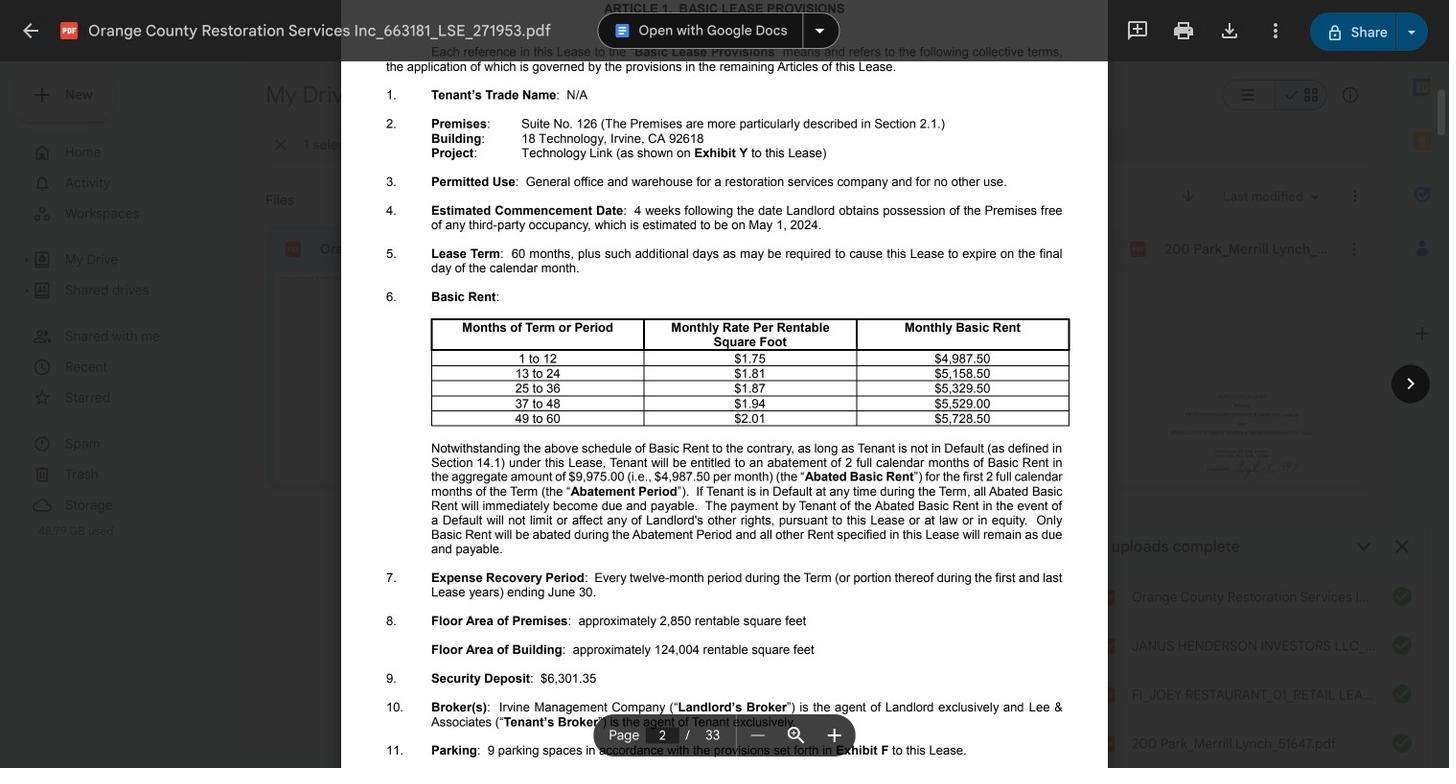 Task type: vqa. For each thing, say whether or not it's contained in the screenshot.
right Orange County Restoration Services Inc_663181_LSE_271953.pdf element
yes



Task type: locate. For each thing, give the bounding box(es) containing it.
pdf image for right fi_joey restaurant_01_retail lease.pdf element
[[1100, 687, 1115, 703]]

1 pdf image from the top
[[1100, 590, 1115, 605]]

navigation
[[15, 137, 230, 538]]

0 horizontal spatial fi_joey restaurant_01_retail lease.pdf element
[[884, 240, 1050, 259]]

quick sharing actions image
[[1409, 31, 1416, 35]]

3 row from the left
[[829, 225, 1095, 509]]

List radio
[[1223, 80, 1275, 110]]

fi_joey restaurant_01_retail lease.pdf pdf more info (option + →) cell
[[829, 225, 1095, 509]]

zoom in image
[[823, 724, 846, 747]]

close image
[[19, 19, 42, 42]]

region
[[266, 179, 1377, 753]]

items shared with me element
[[65, 324, 227, 349]]

0 horizontal spatial janus henderson investors llc_683951_lse_264403 (1).pdf element
[[602, 240, 769, 259]]

None search field
[[245, 7, 938, 53]]

tab list
[[1396, 60, 1450, 714]]

1 row from the left
[[266, 225, 532, 509]]

1 horizontal spatial janus henderson investors llc_683951_lse_264403 (1).pdf element
[[1084, 622, 1376, 661]]

download image
[[1218, 19, 1241, 42]]

zoom out image
[[747, 724, 770, 747]]

1 horizontal spatial fi_joey restaurant_01_retail lease.pdf element
[[1084, 671, 1376, 710]]

1 horizontal spatial orange county restoration services inc_663181_lse_271953.pdf element
[[1084, 573, 1376, 612]]

1 vertical spatial orange county restoration services inc_663181_lse_271953.pdf element
[[1084, 573, 1376, 612]]

0 vertical spatial pdf image
[[1100, 590, 1115, 605]]

more actions image
[[1264, 19, 1288, 42]]

0 vertical spatial fi_joey restaurant_01_retail lease.pdf element
[[884, 240, 1050, 259]]

orange county restoration services inc_663181_lse_271953.pdf element inside cell
[[320, 240, 487, 259]]

pdf image
[[1100, 590, 1115, 605], [1100, 639, 1115, 654], [1100, 687, 1115, 703]]

janus henderson investors llc_683951_lse_264403 (1).pdf element inside cell
[[602, 240, 769, 259]]

200 park_merrill lynch_51647.pdf pdf more info (option + →) cell
[[1111, 225, 1377, 509]]

1 vertical spatial pdf image
[[1100, 639, 1115, 654]]

add a comment image
[[1126, 19, 1149, 42]]

janus henderson investors llc_683951_lse_264403 (1).pdf element
[[602, 240, 769, 259], [1084, 622, 1376, 661]]

list
[[250, 76, 595, 114]]

0 horizontal spatial orange county restoration services inc_663181_lse_271953.pdf element
[[320, 240, 487, 259]]

spam element
[[65, 431, 227, 456]]

2 vertical spatial pdf image
[[1100, 687, 1115, 703]]

3 pdf image from the top
[[1100, 687, 1115, 703]]

showing viewer. dialog
[[0, 0, 1450, 768]]

Grid radio
[[1275, 80, 1328, 110]]

4 uploads complete dialog
[[1082, 521, 1427, 768]]

page 2 of 33 element
[[594, 714, 737, 757]]

fi_joey restaurant_01_retail lease.pdf element inside cell
[[884, 240, 1050, 259]]

2 pdf image from the top
[[1100, 639, 1115, 654]]

4 row from the left
[[1111, 225, 1377, 509]]

1 vertical spatial fi_joey restaurant_01_retail lease.pdf element
[[1084, 671, 1376, 710]]

row
[[266, 225, 532, 509], [547, 225, 814, 509], [829, 225, 1095, 509], [1111, 225, 1377, 509]]

200 park_merrill lynch_51647.pdf element inside cell
[[1165, 240, 1332, 259]]

recent items element
[[65, 355, 227, 380]]

1 vertical spatial janus henderson investors llc_683951_lse_264403 (1).pdf element
[[1084, 622, 1376, 661]]

tree
[[15, 137, 230, 521]]

0 vertical spatial 200 park_merrill lynch_51647.pdf element
[[1165, 240, 1332, 259]]

share. private to only me. image
[[1327, 24, 1344, 42]]

0 vertical spatial janus henderson investors llc_683951_lse_264403 (1).pdf element
[[602, 240, 769, 259]]

list item
[[250, 76, 395, 114], [395, 76, 591, 114]]

0 vertical spatial orange county restoration services inc_663181_lse_271953.pdf element
[[320, 240, 487, 259]]

janus henderson investors llc_683951_lse_264403 (1).pdf pdf more info (option + →) cell
[[547, 225, 814, 509]]

orange county restoration services inc_663181_lse_271953.pdf element
[[320, 240, 487, 259], [1084, 573, 1376, 612]]

200 park_merrill lynch_51647.pdf element
[[1165, 240, 1332, 259], [1084, 720, 1337, 758]]

home element
[[65, 140, 227, 165]]

fi_joey restaurant_01_retail lease.pdf element
[[884, 240, 1050, 259], [1084, 671, 1376, 710]]

pdf image for the right janus henderson investors llc_683951_lse_264403 (1).pdf element
[[1100, 639, 1115, 654]]



Task type: describe. For each thing, give the bounding box(es) containing it.
1 list item from the left
[[250, 76, 395, 114]]

print image
[[1172, 19, 1195, 42]]

pdf image
[[1100, 736, 1115, 752]]

4 uploads complete element
[[1099, 537, 1240, 556]]

starred items element
[[65, 385, 227, 410]]

fit to width image
[[785, 724, 808, 747]]

Page is 2 text field
[[646, 727, 680, 744]]

search google drive image
[[254, 11, 292, 49]]

orange county restoration services inc_663181_lse_271953.pdf pdf more info (option + →) cell
[[266, 225, 532, 509]]

1 vertical spatial 200 park_merrill lynch_51647.pdf element
[[1084, 720, 1337, 758]]

storage element
[[65, 493, 227, 518]]

activity element
[[65, 171, 227, 196]]

orange county restoration services inc_663181_lse_271953.pdf element inside 4 uploads complete dialog
[[1084, 573, 1376, 612]]

pdf icon image
[[60, 22, 78, 39]]

pdf image for orange county restoration services inc_663181_lse_271953.pdf element within the 4 uploads complete dialog
[[1100, 590, 1115, 605]]

2 row from the left
[[547, 225, 814, 509]]

workspaces element
[[65, 201, 227, 226]]

reverse sort direction image
[[1180, 187, 1198, 204]]

trashed items element
[[65, 462, 227, 487]]

2 list item from the left
[[395, 76, 591, 114]]



